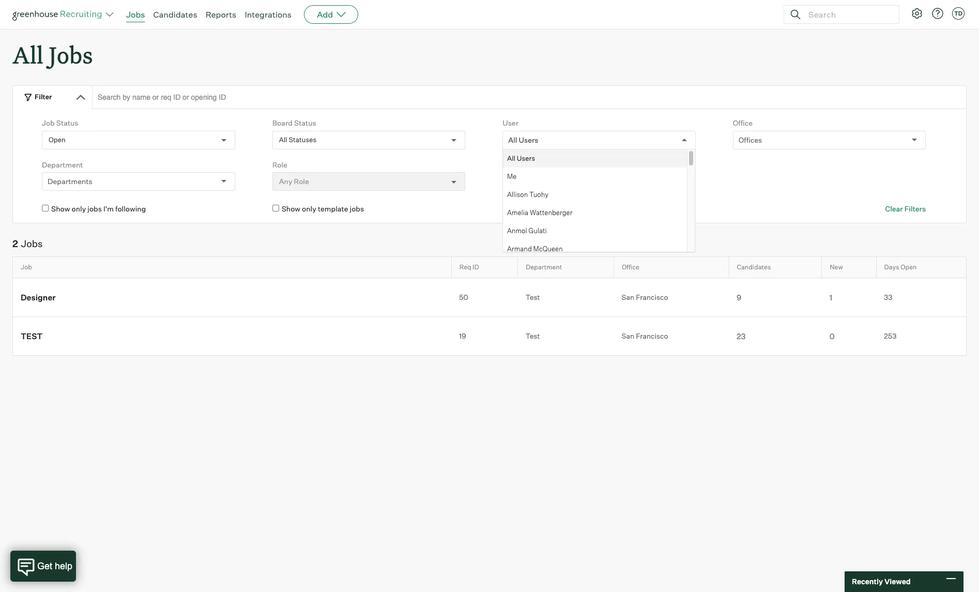 Task type: locate. For each thing, give the bounding box(es) containing it.
None field
[[509, 131, 511, 149]]

open down job status
[[49, 135, 66, 144]]

show only jobs i'm following
[[51, 204, 146, 213]]

designer link
[[13, 292, 452, 303]]

0 horizontal spatial jobs
[[88, 204, 102, 213]]

2 san from the top
[[622, 331, 635, 340]]

configure image
[[911, 7, 924, 20]]

1 horizontal spatial job
[[42, 119, 55, 127]]

0 vertical spatial test
[[526, 293, 540, 301]]

test
[[21, 332, 43, 341]]

9
[[737, 293, 742, 302]]

1 horizontal spatial office
[[733, 119, 753, 127]]

job down 2 jobs
[[21, 263, 32, 271]]

1 francisco from the top
[[636, 293, 668, 301]]

2 show from the left
[[282, 204, 301, 213]]

francisco for 23
[[636, 331, 668, 340]]

0 vertical spatial open
[[49, 135, 66, 144]]

1 san from the top
[[622, 293, 635, 301]]

show for show only jobs i'm following
[[51, 204, 70, 213]]

days open
[[885, 263, 917, 271]]

reports
[[206, 9, 237, 20]]

users down all users option
[[517, 154, 536, 162]]

jobs link
[[126, 9, 145, 20]]

1 vertical spatial office
[[622, 263, 640, 271]]

all users
[[509, 135, 539, 144], [508, 154, 536, 162]]

Show only jobs I'm following checkbox
[[42, 205, 49, 212]]

candidates up "9"
[[737, 263, 771, 271]]

1 status from the left
[[56, 119, 78, 127]]

0 vertical spatial job
[[42, 119, 55, 127]]

2 horizontal spatial jobs
[[126, 9, 145, 20]]

0 link
[[822, 331, 877, 342]]

0 horizontal spatial only
[[72, 204, 86, 213]]

candidates link
[[153, 9, 197, 20]]

0 horizontal spatial show
[[51, 204, 70, 213]]

2 status from the left
[[294, 119, 316, 127]]

1 vertical spatial francisco
[[636, 331, 668, 340]]

all down board
[[279, 135, 287, 144]]

mcqueen
[[534, 244, 563, 253]]

test for 9
[[526, 293, 540, 301]]

show right show only jobs i'm following option
[[51, 204, 70, 213]]

1 vertical spatial department
[[526, 263, 562, 271]]

row group
[[503, 149, 687, 592]]

job down filter
[[42, 119, 55, 127]]

50
[[459, 293, 468, 302]]

1 horizontal spatial status
[[294, 119, 316, 127]]

1 vertical spatial san
[[622, 331, 635, 340]]

francisco
[[636, 293, 668, 301], [636, 331, 668, 340]]

add
[[317, 9, 333, 20]]

tuohy
[[530, 190, 549, 198]]

jobs
[[126, 9, 145, 20], [49, 39, 93, 70], [21, 238, 43, 249]]

0 horizontal spatial candidates
[[153, 9, 197, 20]]

san for 9
[[622, 293, 635, 301]]

all users down all users option
[[508, 154, 536, 162]]

0 vertical spatial san francisco
[[622, 293, 668, 301]]

san francisco for 23
[[622, 331, 668, 340]]

show
[[51, 204, 70, 213], [282, 204, 301, 213]]

jobs left i'm
[[88, 204, 102, 213]]

filters
[[905, 204, 926, 213]]

jobs
[[88, 204, 102, 213], [350, 204, 364, 213]]

1 link
[[822, 292, 877, 303]]

job
[[42, 119, 55, 127], [21, 263, 32, 271]]

0 horizontal spatial job
[[21, 263, 32, 271]]

all users option
[[509, 135, 539, 144]]

0 vertical spatial san
[[622, 293, 635, 301]]

me
[[508, 172, 517, 180]]

1 horizontal spatial jobs
[[350, 204, 364, 213]]

2 san francisco from the top
[[622, 331, 668, 340]]

1 horizontal spatial candidates
[[737, 263, 771, 271]]

1 horizontal spatial show
[[282, 204, 301, 213]]

23
[[737, 331, 746, 341]]

jobs down greenhouse recruiting image
[[49, 39, 93, 70]]

all up the me
[[508, 154, 516, 162]]

viewed
[[885, 577, 911, 586]]

all up filter
[[12, 39, 43, 70]]

greenhouse recruiting image
[[12, 8, 106, 21]]

1
[[830, 293, 833, 302]]

1 horizontal spatial jobs
[[49, 39, 93, 70]]

days
[[885, 263, 900, 271]]

0 vertical spatial candidates
[[153, 9, 197, 20]]

all statuses
[[279, 135, 317, 144]]

candidates
[[153, 9, 197, 20], [737, 263, 771, 271]]

all users down user
[[509, 135, 539, 144]]

1 san francisco from the top
[[622, 293, 668, 301]]

1 horizontal spatial open
[[901, 263, 917, 271]]

2 jobs from the left
[[350, 204, 364, 213]]

san for 23
[[622, 331, 635, 340]]

253
[[884, 331, 897, 340]]

2 vertical spatial jobs
[[21, 238, 43, 249]]

0 vertical spatial office
[[733, 119, 753, 127]]

0 vertical spatial department
[[42, 160, 83, 169]]

amelia wattenberger
[[508, 208, 573, 216]]

only
[[72, 204, 86, 213], [302, 204, 316, 213]]

0 horizontal spatial status
[[56, 119, 78, 127]]

jobs right template on the left
[[350, 204, 364, 213]]

1 only from the left
[[72, 204, 86, 213]]

Search by name or req ID or opening ID text field
[[92, 85, 967, 109]]

jobs right '2'
[[21, 238, 43, 249]]

1 vertical spatial jobs
[[49, 39, 93, 70]]

job for job
[[21, 263, 32, 271]]

only for jobs
[[72, 204, 86, 213]]

show right "show only template jobs" checkbox
[[282, 204, 301, 213]]

only down departments on the left of the page
[[72, 204, 86, 213]]

0 horizontal spatial department
[[42, 160, 83, 169]]

1 vertical spatial job
[[21, 263, 32, 271]]

0 horizontal spatial office
[[622, 263, 640, 271]]

req
[[460, 263, 472, 271]]

san francisco
[[622, 293, 668, 301], [622, 331, 668, 340]]

0 horizontal spatial jobs
[[21, 238, 43, 249]]

all jobs
[[12, 39, 93, 70]]

department up departments on the left of the page
[[42, 160, 83, 169]]

1 vertical spatial san francisco
[[622, 331, 668, 340]]

test
[[526, 293, 540, 301], [526, 331, 540, 340]]

1 test from the top
[[526, 293, 540, 301]]

1 show from the left
[[51, 204, 70, 213]]

1 horizontal spatial only
[[302, 204, 316, 213]]

1 vertical spatial test
[[526, 331, 540, 340]]

td
[[955, 10, 963, 17]]

template
[[318, 204, 348, 213]]

only for template
[[302, 204, 316, 213]]

all
[[12, 39, 43, 70], [509, 135, 517, 144], [279, 135, 287, 144], [508, 154, 516, 162]]

users
[[519, 135, 539, 144], [517, 154, 536, 162]]

open right "days"
[[901, 263, 917, 271]]

0 vertical spatial francisco
[[636, 293, 668, 301]]

new
[[830, 263, 844, 271]]

1 jobs from the left
[[88, 204, 102, 213]]

1 vertical spatial open
[[901, 263, 917, 271]]

jobs left candidates link
[[126, 9, 145, 20]]

row group containing all users
[[503, 149, 687, 592]]

departments
[[48, 177, 92, 186]]

candidates right jobs link
[[153, 9, 197, 20]]

open
[[49, 135, 66, 144], [901, 263, 917, 271]]

users up custom field
[[519, 135, 539, 144]]

status for job status
[[56, 119, 78, 127]]

armand mcqueen
[[508, 244, 563, 253]]

req id
[[460, 263, 479, 271]]

2 test from the top
[[526, 331, 540, 340]]

1 horizontal spatial department
[[526, 263, 562, 271]]

integrations
[[245, 9, 292, 20]]

amelia
[[508, 208, 529, 216]]

status
[[56, 119, 78, 127], [294, 119, 316, 127]]

san
[[622, 293, 635, 301], [622, 331, 635, 340]]

department
[[42, 160, 83, 169], [526, 263, 562, 271]]

office
[[733, 119, 753, 127], [622, 263, 640, 271]]

gulati
[[529, 226, 547, 235]]

job for job status
[[42, 119, 55, 127]]

reports link
[[206, 9, 237, 20]]

department down mcqueen
[[526, 263, 562, 271]]

jobs for all jobs
[[49, 39, 93, 70]]

only left template on the left
[[302, 204, 316, 213]]

2 only from the left
[[302, 204, 316, 213]]

2 francisco from the top
[[636, 331, 668, 340]]

id
[[473, 263, 479, 271]]

allison tuohy
[[508, 190, 549, 198]]



Task type: describe. For each thing, give the bounding box(es) containing it.
2 jobs
[[12, 238, 43, 249]]

Show only template jobs checkbox
[[272, 205, 279, 212]]

2
[[12, 238, 18, 249]]

user
[[503, 119, 519, 127]]

add button
[[304, 5, 359, 24]]

clear
[[886, 204, 903, 213]]

following
[[115, 204, 146, 213]]

all down user
[[509, 135, 517, 144]]

1 vertical spatial users
[[517, 154, 536, 162]]

i'm
[[103, 204, 114, 213]]

1 vertical spatial candidates
[[737, 263, 771, 271]]

recently viewed
[[852, 577, 911, 586]]

td button
[[951, 5, 967, 22]]

francisco for 9
[[636, 293, 668, 301]]

test for 23
[[526, 331, 540, 340]]

clear filters
[[886, 204, 926, 213]]

custom field
[[503, 160, 548, 169]]

23 link
[[729, 331, 822, 342]]

0 vertical spatial all users
[[509, 135, 539, 144]]

19
[[459, 332, 466, 341]]

all inside row group
[[508, 154, 516, 162]]

role
[[272, 160, 288, 169]]

filter
[[35, 93, 52, 101]]

test link
[[13, 330, 452, 342]]

custom
[[503, 160, 529, 169]]

allison
[[508, 190, 528, 198]]

1 vertical spatial all users
[[508, 154, 536, 162]]

statuses
[[289, 135, 317, 144]]

jobs for 2 jobs
[[21, 238, 43, 249]]

anmol
[[508, 226, 528, 235]]

field
[[531, 160, 548, 169]]

0 horizontal spatial open
[[49, 135, 66, 144]]

integrations link
[[245, 9, 292, 20]]

Search text field
[[806, 7, 890, 22]]

0 vertical spatial users
[[519, 135, 539, 144]]

job status
[[42, 119, 78, 127]]

recently
[[852, 577, 883, 586]]

clear filters link
[[886, 204, 926, 214]]

armand
[[508, 244, 532, 253]]

offices
[[739, 135, 763, 144]]

show only template jobs
[[282, 204, 364, 213]]

33
[[884, 293, 893, 301]]

0 vertical spatial jobs
[[126, 9, 145, 20]]

board
[[272, 119, 293, 127]]

td button
[[953, 7, 965, 20]]

board status
[[272, 119, 316, 127]]

anmol gulati
[[508, 226, 547, 235]]

status for board status
[[294, 119, 316, 127]]

show for show only template jobs
[[282, 204, 301, 213]]

0
[[830, 331, 835, 341]]

wattenberger
[[530, 208, 573, 216]]

designer
[[21, 293, 56, 303]]

san francisco for 9
[[622, 293, 668, 301]]

9 link
[[729, 292, 822, 303]]



Task type: vqa. For each thing, say whether or not it's contained in the screenshot.
THE GULATI
yes



